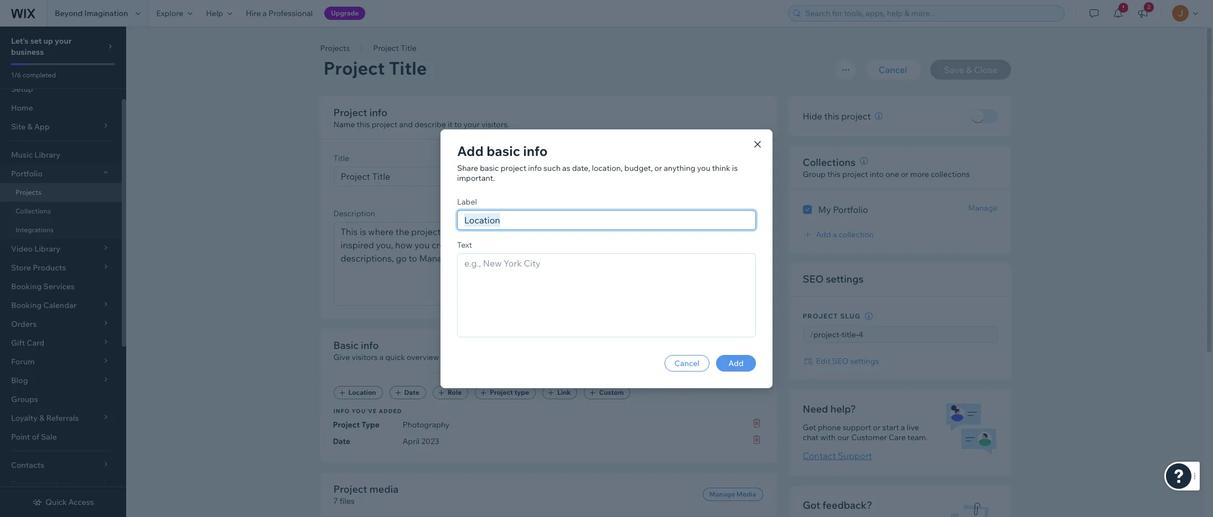 Task type: describe. For each thing, give the bounding box(es) containing it.
library
[[35, 150, 60, 160]]

this inside basic info give visitors a quick overview of this project.
[[450, 353, 463, 363]]

help
[[206, 8, 223, 18]]

add a collection button
[[803, 230, 874, 240]]

Search for tools, apps, help & more... field
[[802, 6, 1061, 21]]

up
[[43, 36, 53, 46]]

slug
[[841, 312, 861, 321]]

integrations link
[[0, 221, 122, 240]]

0 horizontal spatial text
[[457, 240, 472, 250]]

quick access button
[[32, 498, 94, 508]]

quick
[[386, 353, 405, 363]]

date inside button
[[404, 389, 420, 397]]

project media 7 files
[[334, 483, 399, 507]]

edit seo settings
[[816, 357, 879, 367]]

access
[[69, 498, 94, 508]]

booking services
[[11, 282, 75, 292]]

important.
[[457, 173, 495, 183]]

basic
[[334, 339, 359, 352]]

this right hide
[[825, 111, 840, 122]]

sale
[[41, 432, 57, 442]]

such
[[544, 163, 561, 173]]

2023
[[422, 437, 439, 447]]

setup link
[[0, 80, 122, 99]]

add for basic
[[457, 143, 484, 159]]

upgrade
[[331, 9, 359, 17]]

basic info give visitors a quick overview of this project.
[[334, 339, 493, 363]]

role
[[448, 389, 462, 397]]

one
[[886, 169, 900, 179]]

a right hire
[[263, 8, 267, 18]]

point of sale link
[[0, 428, 122, 447]]

you
[[698, 163, 711, 173]]

of inside basic info give visitors a quick overview of this project.
[[441, 353, 448, 363]]

type
[[515, 389, 529, 397]]

got feedback?
[[803, 499, 873, 512]]

generate ai text button
[[678, 203, 763, 216]]

manage button
[[969, 203, 998, 213]]

info you've added
[[334, 408, 402, 415]]

media
[[737, 491, 757, 499]]

let's
[[11, 36, 29, 46]]

media
[[370, 483, 399, 496]]

project inside project info name this project and describe it to your visitors.
[[334, 106, 367, 119]]

/
[[810, 330, 814, 340]]

link button
[[543, 386, 578, 400]]

generate
[[694, 204, 733, 215]]

groups
[[11, 395, 38, 405]]

feedback?
[[823, 499, 873, 512]]

project up /
[[803, 312, 839, 321]]

1/6 completed
[[11, 71, 56, 79]]

get
[[803, 423, 816, 433]]

got
[[803, 499, 821, 512]]

april 2023
[[403, 437, 439, 447]]

phone
[[818, 423, 841, 433]]

1 horizontal spatial cancel button
[[866, 60, 921, 80]]

projects for projects button
[[320, 43, 350, 53]]

manage for manage
[[969, 203, 998, 213]]

project inside the 'add basic info share basic project info such as date, location, budget, or anything you think is important.'
[[501, 163, 527, 173]]

point of sale
[[11, 432, 57, 442]]

hire a professional link
[[239, 0, 319, 27]]

integrations
[[16, 226, 54, 234]]

project info name this project and describe it to your visitors.
[[334, 106, 510, 130]]

music library link
[[0, 146, 122, 164]]

this inside project info name this project and describe it to your visitors.
[[357, 120, 370, 130]]

0 vertical spatial settings
[[826, 273, 864, 286]]

groups link
[[0, 390, 122, 409]]

hire
[[246, 8, 261, 18]]

chat
[[803, 433, 819, 443]]

need
[[803, 403, 829, 416]]

0 vertical spatial collections
[[803, 156, 856, 169]]

1 vertical spatial title
[[389, 57, 427, 79]]

projects link
[[0, 183, 122, 202]]

1 horizontal spatial seo
[[833, 357, 849, 367]]

and
[[399, 120, 413, 130]]

1 vertical spatial project title
[[324, 57, 427, 79]]

services
[[43, 282, 75, 292]]

none checkbox containing my portfolio
[[803, 203, 998, 216]]

1 vertical spatial date
[[333, 437, 351, 447]]

2
[[1148, 3, 1151, 11]]

explore
[[156, 8, 183, 18]]

add inside button
[[729, 359, 744, 368]]

project down info
[[333, 420, 360, 430]]

hide this project
[[803, 111, 871, 122]]

beyond
[[55, 8, 83, 18]]

get phone support or start a live chat with our customer care team.
[[803, 423, 928, 443]]

upgrade button
[[324, 7, 366, 20]]

let's set up your business
[[11, 36, 72, 57]]

add for a
[[816, 230, 831, 240]]

date button
[[390, 386, 426, 400]]

2 vertical spatial title
[[334, 153, 349, 163]]

project left type
[[490, 389, 513, 397]]

care
[[889, 433, 906, 443]]

Label field
[[461, 211, 752, 230]]

project type button
[[475, 386, 536, 400]]

info
[[334, 408, 350, 415]]

link
[[558, 389, 571, 397]]

visitors.
[[482, 120, 510, 130]]

home
[[11, 103, 33, 113]]

portfolio inside option
[[833, 204, 869, 215]]

custom button
[[584, 386, 631, 400]]

info inside project info name this project and describe it to your visitors.
[[370, 106, 388, 119]]

seo settings
[[803, 273, 864, 286]]

a inside get phone support or start a live chat with our customer care team.
[[901, 423, 906, 433]]

add basic info share basic project info such as date, location, budget, or anything you think is important.
[[457, 143, 738, 183]]

give
[[334, 353, 350, 363]]

1 vertical spatial basic
[[480, 163, 499, 173]]

project slug
[[803, 312, 861, 321]]

contact support link
[[803, 450, 935, 463]]

this right group
[[828, 169, 841, 179]]



Task type: vqa. For each thing, say whether or not it's contained in the screenshot.
Segments 'LINK'
no



Task type: locate. For each thing, give the bounding box(es) containing it.
manage left the media on the bottom right of the page
[[710, 491, 735, 499]]

manage inside button
[[710, 491, 735, 499]]

0 vertical spatial your
[[55, 36, 72, 46]]

0 vertical spatial add
[[457, 143, 484, 159]]

project inside project media 7 files
[[334, 483, 367, 496]]

or right budget,
[[655, 163, 662, 173]]

manage for manage media
[[710, 491, 735, 499]]

2 horizontal spatial add
[[816, 230, 831, 240]]

date down project type
[[333, 437, 351, 447]]

1 horizontal spatial add
[[729, 359, 744, 368]]

text inside 'button'
[[746, 204, 763, 215]]

0 horizontal spatial date
[[333, 437, 351, 447]]

0 vertical spatial project title
[[373, 43, 417, 53]]

0 horizontal spatial or
[[655, 163, 662, 173]]

project title inside project title button
[[373, 43, 417, 53]]

this left project.
[[450, 353, 463, 363]]

0 horizontal spatial of
[[32, 432, 39, 442]]

a inside basic info give visitors a quick overview of this project.
[[380, 353, 384, 363]]

a left live
[[901, 423, 906, 433]]

1 horizontal spatial portfolio
[[833, 204, 869, 215]]

info inside basic info give visitors a quick overview of this project.
[[361, 339, 379, 352]]

1 horizontal spatial collections
[[803, 156, 856, 169]]

settings right edit
[[851, 357, 879, 367]]

0 vertical spatial date
[[404, 389, 420, 397]]

this
[[825, 111, 840, 122], [357, 120, 370, 130], [828, 169, 841, 179], [450, 353, 463, 363]]

photography
[[403, 420, 450, 430]]

settings up slug
[[826, 273, 864, 286]]

booking
[[11, 282, 42, 292]]

of right 'overview'
[[441, 353, 448, 363]]

april
[[403, 437, 420, 447]]

or inside the 'add basic info share basic project info such as date, location, budget, or anything you think is important.'
[[655, 163, 662, 173]]

Text text field
[[458, 254, 756, 337]]

basic
[[487, 143, 520, 159], [480, 163, 499, 173]]

0 vertical spatial title
[[401, 43, 417, 53]]

projects for projects link
[[16, 188, 41, 197]]

collections up group
[[803, 156, 856, 169]]

contact support
[[803, 451, 873, 462]]

budget,
[[625, 163, 653, 173]]

date
[[404, 389, 420, 397], [333, 437, 351, 447]]

project left "into"
[[843, 169, 869, 179]]

quick access
[[46, 498, 94, 508]]

1 horizontal spatial of
[[441, 353, 448, 363]]

your right to
[[464, 120, 480, 130]]

1 vertical spatial settings
[[851, 357, 879, 367]]

1 vertical spatial portfolio
[[833, 204, 869, 215]]

project down projects button
[[324, 57, 385, 79]]

location,
[[592, 163, 623, 173]]

music library
[[11, 150, 60, 160]]

added
[[379, 408, 402, 415]]

a left collection
[[833, 230, 837, 240]]

text right ai
[[746, 204, 763, 215]]

seo right edit
[[833, 357, 849, 367]]

role button
[[433, 386, 469, 400]]

0 horizontal spatial seo
[[803, 273, 824, 286]]

edit
[[816, 357, 831, 367]]

projects down portfolio dropdown button
[[16, 188, 41, 197]]

manage down collections
[[969, 203, 998, 213]]

2 button
[[1131, 0, 1156, 27]]

seo
[[803, 273, 824, 286], [833, 357, 849, 367]]

1 vertical spatial add
[[816, 230, 831, 240]]

type
[[362, 420, 380, 430]]

0 horizontal spatial add
[[457, 143, 484, 159]]

1 vertical spatial collections
[[16, 207, 51, 215]]

support
[[843, 423, 872, 433]]

0 vertical spatial projects
[[320, 43, 350, 53]]

it
[[448, 120, 453, 130]]

1 vertical spatial manage
[[710, 491, 735, 499]]

1 horizontal spatial your
[[464, 120, 480, 130]]

1 horizontal spatial date
[[404, 389, 420, 397]]

customer
[[852, 433, 887, 443]]

anything
[[664, 163, 696, 173]]

help?
[[831, 403, 856, 416]]

project title
[[373, 43, 417, 53], [324, 57, 427, 79]]

7
[[334, 497, 338, 507]]

project type
[[333, 420, 380, 430]]

project up files
[[334, 483, 367, 496]]

portfolio up the add a collection
[[833, 204, 869, 215]]

set
[[30, 36, 42, 46]]

of left sale
[[32, 432, 39, 442]]

add inside the 'add basic info share basic project info such as date, location, budget, or anything you think is important.'
[[457, 143, 484, 159]]

project.
[[465, 353, 493, 363]]

projects down the upgrade button
[[320, 43, 350, 53]]

group this project into one or more collections
[[803, 169, 970, 179]]

as
[[563, 163, 571, 173]]

portfolio button
[[0, 164, 122, 183]]

location button
[[334, 386, 383, 400]]

0 horizontal spatial portfolio
[[11, 169, 42, 179]]

projects button
[[315, 40, 356, 56]]

describe
[[415, 120, 446, 130]]

0 vertical spatial manage
[[969, 203, 998, 213]]

2 horizontal spatial or
[[901, 169, 909, 179]]

project left and
[[372, 120, 398, 130]]

1 vertical spatial your
[[464, 120, 480, 130]]

project title button
[[368, 40, 422, 56]]

support
[[838, 451, 873, 462]]

booking services link
[[0, 277, 122, 296]]

0 vertical spatial seo
[[803, 273, 824, 286]]

sidebar element
[[0, 27, 126, 518]]

2 vertical spatial add
[[729, 359, 744, 368]]

1 horizontal spatial cancel
[[879, 64, 908, 75]]

0 horizontal spatial cancel button
[[665, 355, 710, 372]]

None checkbox
[[803, 203, 998, 216]]

this right name
[[357, 120, 370, 130]]

cancel
[[879, 64, 908, 75], [675, 359, 700, 368]]

project inside project info name this project and describe it to your visitors.
[[372, 120, 398, 130]]

or left start
[[873, 423, 881, 433]]

hire a professional
[[246, 8, 313, 18]]

1/6
[[11, 71, 21, 79]]

your inside project info name this project and describe it to your visitors.
[[464, 120, 480, 130]]

0 vertical spatial text
[[746, 204, 763, 215]]

0 vertical spatial cancel button
[[866, 60, 921, 80]]

you've
[[352, 408, 377, 415]]

1 vertical spatial cancel
[[675, 359, 700, 368]]

1 vertical spatial of
[[32, 432, 39, 442]]

project type
[[490, 389, 529, 397]]

need help?
[[803, 403, 856, 416]]

my
[[819, 204, 831, 215]]

0 horizontal spatial your
[[55, 36, 72, 46]]

a left quick
[[380, 353, 384, 363]]

or inside get phone support or start a live chat with our customer care team.
[[873, 423, 881, 433]]

collections inside "sidebar" element
[[16, 207, 51, 215]]

portfolio down music
[[11, 169, 42, 179]]

your right up
[[55, 36, 72, 46]]

of inside "sidebar" element
[[32, 432, 39, 442]]

1 vertical spatial seo
[[833, 357, 849, 367]]

projects inside "sidebar" element
[[16, 188, 41, 197]]

1 horizontal spatial manage
[[969, 203, 998, 213]]

1 vertical spatial cancel button
[[665, 355, 710, 372]]

0 vertical spatial cancel
[[879, 64, 908, 75]]

manage inside option
[[969, 203, 998, 213]]

0 vertical spatial of
[[441, 353, 448, 363]]

add button
[[716, 355, 756, 372]]

0 horizontal spatial projects
[[16, 188, 41, 197]]

add
[[457, 143, 484, 159], [816, 230, 831, 240], [729, 359, 744, 368]]

project
[[373, 43, 399, 53], [324, 57, 385, 79], [334, 106, 367, 119], [803, 312, 839, 321], [490, 389, 513, 397], [333, 420, 360, 430], [334, 483, 367, 496]]

our
[[838, 433, 850, 443]]

date up photography
[[404, 389, 420, 397]]

seo up the "project slug"
[[803, 273, 824, 286]]

1 vertical spatial projects
[[16, 188, 41, 197]]

basic down visitors.
[[487, 143, 520, 159]]

Title field
[[337, 167, 759, 186]]

0 horizontal spatial cancel
[[675, 359, 700, 368]]

projects inside button
[[320, 43, 350, 53]]

or
[[655, 163, 662, 173], [901, 169, 909, 179], [873, 423, 881, 433]]

share
[[457, 163, 478, 173]]

start
[[883, 423, 900, 433]]

to
[[455, 120, 462, 130]]

basic right "share" at the left
[[480, 163, 499, 173]]

or right one
[[901, 169, 909, 179]]

ai
[[735, 204, 744, 215]]

portfolio inside dropdown button
[[11, 169, 42, 179]]

into
[[870, 169, 884, 179]]

contact
[[803, 451, 836, 462]]

project left such
[[501, 163, 527, 173]]

Description text field
[[334, 223, 763, 306]]

project right projects button
[[373, 43, 399, 53]]

1 horizontal spatial or
[[873, 423, 881, 433]]

1 vertical spatial text
[[457, 240, 472, 250]]

1 horizontal spatial projects
[[320, 43, 350, 53]]

collections up integrations
[[16, 207, 51, 215]]

0 vertical spatial basic
[[487, 143, 520, 159]]

imagination
[[84, 8, 128, 18]]

generate ai text
[[694, 204, 763, 215]]

help button
[[199, 0, 239, 27]]

0 vertical spatial portfolio
[[11, 169, 42, 179]]

0 horizontal spatial manage
[[710, 491, 735, 499]]

project right hide
[[842, 111, 871, 122]]

your inside let's set up your business
[[55, 36, 72, 46]]

project-title field
[[814, 327, 994, 343]]

of
[[441, 353, 448, 363], [32, 432, 39, 442]]

settings
[[826, 273, 864, 286], [851, 357, 879, 367]]

description
[[334, 209, 375, 219]]

1 horizontal spatial text
[[746, 204, 763, 215]]

your
[[55, 36, 72, 46], [464, 120, 480, 130]]

text down label
[[457, 240, 472, 250]]

live
[[907, 423, 920, 433]]

collections
[[803, 156, 856, 169], [16, 207, 51, 215]]

0 horizontal spatial collections
[[16, 207, 51, 215]]

title inside button
[[401, 43, 417, 53]]

location
[[349, 389, 376, 397]]

with
[[821, 433, 836, 443]]

project up name
[[334, 106, 367, 119]]

cancel button
[[866, 60, 921, 80], [665, 355, 710, 372]]

manage media
[[710, 491, 757, 499]]

think
[[712, 163, 731, 173]]



